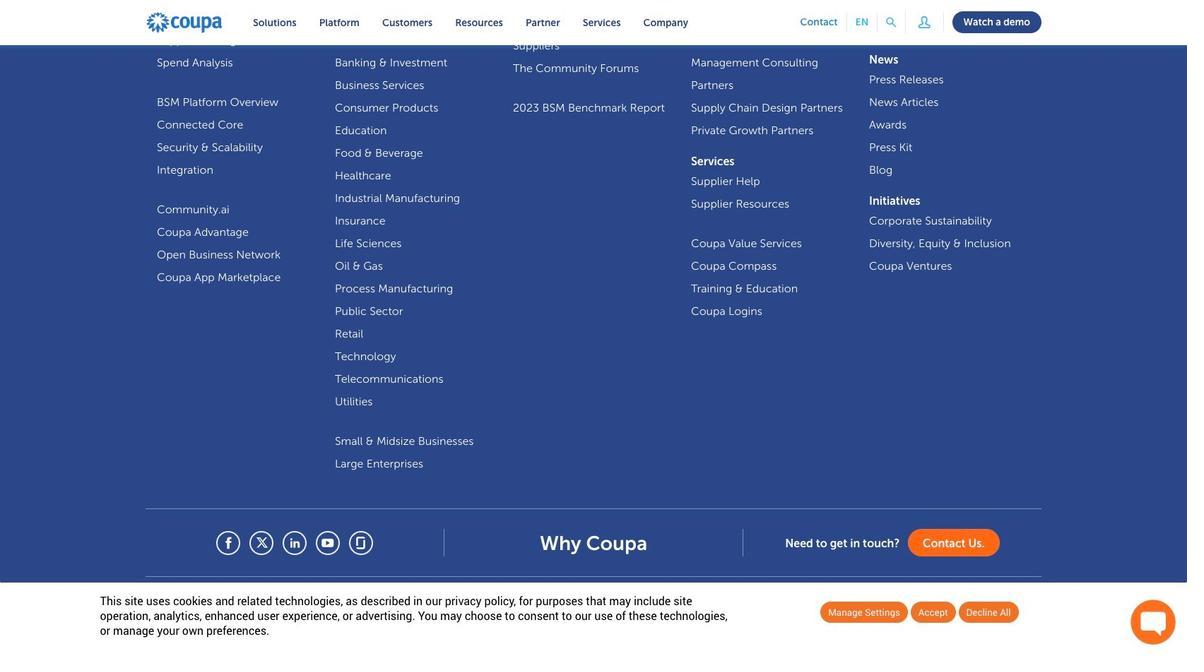 Task type: describe. For each thing, give the bounding box(es) containing it.
platform_user_centric image
[[915, 12, 935, 32]]

linkedin image
[[284, 533, 305, 554]]



Task type: vqa. For each thing, say whether or not it's contained in the screenshot.
Youtube icon
yes



Task type: locate. For each thing, give the bounding box(es) containing it.
mag glass image
[[887, 18, 897, 28]]

glassdoor image
[[350, 533, 372, 554]]

youtube image
[[317, 533, 339, 554]]

facebook image
[[218, 533, 239, 554]]

twitter image
[[251, 533, 272, 554]]

home image
[[146, 11, 223, 34]]



